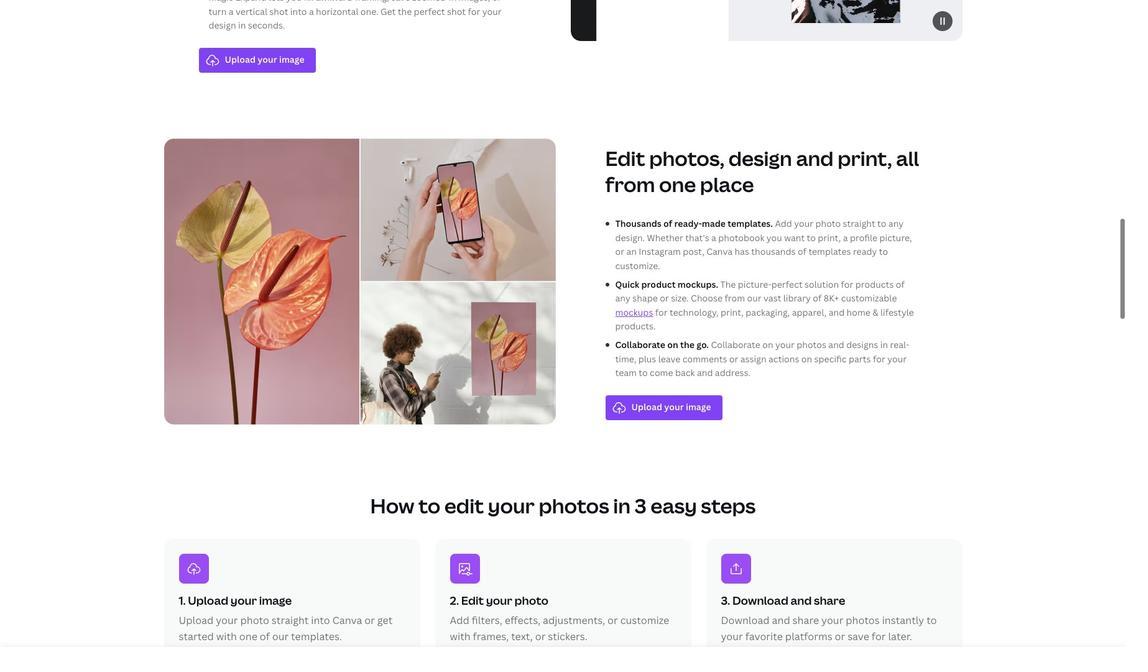 Task type: vqa. For each thing, say whether or not it's contained in the screenshot.
for technology, print, packaging, apparel, and home & lifestyle products.
yes



Task type: describe. For each thing, give the bounding box(es) containing it.
get
[[378, 614, 393, 628]]

one inside 1. upload your image upload your photo straight into canva or get started with one of our templates.
[[239, 630, 257, 644]]

for inside 3. download and share download and share your photos instantly to your favorite platforms or save for later.
[[872, 630, 886, 644]]

ready-
[[675, 218, 702, 230]]

parts
[[849, 353, 871, 365]]

and up 'specific'
[[829, 339, 845, 351]]

made
[[702, 218, 726, 230]]

specific
[[815, 353, 847, 365]]

edit photos, design and print, all from one place
[[606, 145, 920, 198]]

how to edit your photos in 3 easy steps
[[370, 493, 756, 520]]

design
[[729, 145, 792, 172]]

for inside collaborate on your photos and designs in real- time, plus leave comments or assign actions on specific parts for your team to come back and address.
[[873, 353, 886, 365]]

thousands
[[752, 246, 796, 258]]

add inside add your photo straight to any design. whether that's a photobook you want to print, a profile picture, or an instagram post, canva has thousands of templates ready to customize.
[[775, 218, 792, 230]]

real-
[[891, 339, 910, 351]]

to left edit
[[419, 493, 441, 520]]

photo inside 2. edit your photo add filters, effects, adjustments, or customize with frames, text, or stickers.
[[515, 593, 549, 608]]

shape
[[633, 293, 658, 304]]

picture,
[[880, 232, 912, 244]]

0 vertical spatial upload
[[188, 593, 228, 608]]

product
[[642, 279, 676, 290]]

our inside 1. upload your image upload your photo straight into canva or get started with one of our templates.
[[272, 630, 289, 644]]

of left 8k+
[[813, 293, 822, 304]]

steps
[[701, 493, 756, 520]]

mockups.
[[678, 279, 719, 290]]

canva inside add your photo straight to any design. whether that's a photobook you want to print, a profile picture, or an instagram post, canva has thousands of templates ready to customize.
[[707, 246, 733, 258]]

any inside add your photo straight to any design. whether that's a photobook you want to print, a profile picture, or an instagram post, canva has thousands of templates ready to customize.
[[889, 218, 904, 230]]

leave
[[659, 353, 681, 365]]

want
[[785, 232, 805, 244]]

easy
[[651, 493, 697, 520]]

thousands
[[616, 218, 662, 230]]

to down picture,
[[880, 246, 888, 258]]

or right the text,
[[535, 630, 546, 644]]

team
[[616, 367, 637, 379]]

photos,
[[650, 145, 725, 172]]

1 vertical spatial share
[[793, 614, 819, 628]]

and inside edit photos, design and print, all from one place
[[797, 145, 834, 172]]

1 horizontal spatial templates.
[[728, 218, 773, 230]]

quick
[[616, 279, 640, 290]]

straight inside 1. upload your image upload your photo straight into canva or get started with one of our templates.
[[272, 614, 309, 628]]

collaborate for your
[[711, 339, 761, 351]]

go.
[[697, 339, 709, 351]]

back
[[676, 367, 695, 379]]

of up whether
[[664, 218, 673, 230]]

products.
[[616, 320, 656, 332]]

on for your
[[763, 339, 774, 351]]

ready
[[853, 246, 877, 258]]

of inside 1. upload your image upload your photo straight into canva or get started with one of our templates.
[[260, 630, 270, 644]]

collage of custom mockups using smartmockups on canva photo editor image
[[164, 139, 556, 425]]

customizable
[[842, 293, 897, 304]]

and up platforms
[[791, 593, 812, 608]]

one inside edit photos, design and print, all from one place
[[659, 171, 696, 198]]

photos inside collaborate on your photos and designs in real- time, plus leave comments or assign actions on specific parts for your team to come back and address.
[[797, 339, 827, 351]]

add your photo straight to any design. whether that's a photobook you want to print, a profile picture, or an instagram post, canva has thousands of templates ready to customize.
[[616, 218, 912, 272]]

address.
[[715, 367, 751, 379]]

design.
[[616, 232, 645, 244]]

the
[[721, 279, 736, 290]]

1 a from the left
[[712, 232, 717, 244]]

apparel,
[[792, 306, 827, 318]]

size.
[[671, 293, 689, 304]]

solution
[[805, 279, 839, 290]]

2.
[[450, 593, 459, 608]]

later.
[[889, 630, 913, 644]]

save
[[848, 630, 870, 644]]

platforms
[[786, 630, 833, 644]]

adjustments,
[[543, 614, 605, 628]]

favorite
[[746, 630, 783, 644]]

from inside the picture-perfect solution for products of any shape or size. choose from our vast library of 8k+ customizable mockups
[[725, 293, 745, 304]]

or inside 1. upload your image upload your photo straight into canva or get started with one of our templates.
[[365, 614, 375, 628]]

perfect
[[772, 279, 803, 290]]

designs
[[847, 339, 879, 351]]

edit inside 2. edit your photo add filters, effects, adjustments, or customize with frames, text, or stickers.
[[462, 593, 484, 608]]

our inside the picture-perfect solution for products of any shape or size. choose from our vast library of 8k+ customizable mockups
[[747, 293, 762, 304]]

0 vertical spatial download
[[733, 593, 789, 608]]

2. edit your photo add filters, effects, adjustments, or customize with frames, text, or stickers.
[[450, 593, 670, 644]]

effects,
[[505, 614, 541, 628]]

collaborate for the
[[616, 339, 666, 351]]

instagram
[[639, 246, 681, 258]]

1.
[[179, 593, 186, 608]]

edit
[[445, 493, 484, 520]]

library
[[784, 293, 811, 304]]

with inside 1. upload your image upload your photo straight into canva or get started with one of our templates.
[[216, 630, 237, 644]]

that's
[[686, 232, 710, 244]]

profile
[[850, 232, 878, 244]]

or inside 3. download and share download and share your photos instantly to your favorite platforms or save for later.
[[835, 630, 846, 644]]

home
[[847, 306, 871, 318]]



Task type: locate. For each thing, give the bounding box(es) containing it.
upload right 1.
[[188, 593, 228, 608]]

for inside for technology, print, packaging, apparel, and home & lifestyle products.
[[656, 306, 668, 318]]

1 vertical spatial photo
[[515, 593, 549, 608]]

download up favorite in the right bottom of the page
[[721, 614, 770, 628]]

of right products in the top right of the page
[[896, 279, 905, 290]]

photos inside 3. download and share download and share your photos instantly to your favorite platforms or save for later.
[[846, 614, 880, 628]]

2 with from the left
[[450, 630, 471, 644]]

straight down image
[[272, 614, 309, 628]]

0 vertical spatial add
[[775, 218, 792, 230]]

canva
[[707, 246, 733, 258], [333, 614, 362, 628]]

from up thousands
[[606, 171, 655, 198]]

collaborate on the go.
[[616, 339, 709, 351]]

place
[[700, 171, 754, 198]]

edit right the 2.
[[462, 593, 484, 608]]

collaborate
[[616, 339, 666, 351], [711, 339, 761, 351]]

8k+
[[824, 293, 839, 304]]

templates. up the 'photobook'
[[728, 218, 773, 230]]

technology,
[[670, 306, 719, 318]]

of down want
[[798, 246, 807, 258]]

1 horizontal spatial collaborate
[[711, 339, 761, 351]]

for down shape
[[656, 306, 668, 318]]

print,
[[838, 145, 893, 172], [818, 232, 841, 244], [721, 306, 744, 318]]

packaging,
[[746, 306, 790, 318]]

0 vertical spatial photo
[[816, 218, 841, 230]]

on
[[668, 339, 679, 351], [763, 339, 774, 351], [802, 353, 813, 365]]

to down plus
[[639, 367, 648, 379]]

photo inside add your photo straight to any design. whether that's a photobook you want to print, a profile picture, or an instagram post, canva has thousands of templates ready to customize.
[[816, 218, 841, 230]]

1 horizontal spatial from
[[725, 293, 745, 304]]

1 vertical spatial one
[[239, 630, 257, 644]]

0 vertical spatial our
[[747, 293, 762, 304]]

or inside add your photo straight to any design. whether that's a photobook you want to print, a profile picture, or an instagram post, canva has thousands of templates ready to customize.
[[616, 246, 625, 258]]

time,
[[616, 353, 637, 365]]

on up assign on the bottom right of page
[[763, 339, 774, 351]]

one right 'started'
[[239, 630, 257, 644]]

any up picture,
[[889, 218, 904, 230]]

upload
[[188, 593, 228, 608], [179, 614, 214, 628]]

collaborate up assign on the bottom right of page
[[711, 339, 761, 351]]

1 horizontal spatial a
[[843, 232, 848, 244]]

image
[[259, 593, 292, 608]]

1 horizontal spatial canva
[[707, 246, 733, 258]]

to inside collaborate on your photos and designs in real- time, plus leave comments or assign actions on specific parts for your team to come back and address.
[[639, 367, 648, 379]]

print, inside edit photos, design and print, all from one place
[[838, 145, 893, 172]]

0 vertical spatial one
[[659, 171, 696, 198]]

&
[[873, 306, 879, 318]]

1 horizontal spatial any
[[889, 218, 904, 230]]

any down quick
[[616, 293, 631, 304]]

in left real-
[[881, 339, 888, 351]]

has
[[735, 246, 750, 258]]

for right save
[[872, 630, 886, 644]]

or inside the picture-perfect solution for products of any shape or size. choose from our vast library of 8k+ customizable mockups
[[660, 293, 669, 304]]

2 horizontal spatial on
[[802, 353, 813, 365]]

3.
[[721, 593, 730, 608]]

0 vertical spatial any
[[889, 218, 904, 230]]

stickers.
[[548, 630, 588, 644]]

a left the profile
[[843, 232, 848, 244]]

and right the design
[[797, 145, 834, 172]]

into
[[311, 614, 330, 628]]

1 vertical spatial photos
[[539, 493, 610, 520]]

add inside 2. edit your photo add filters, effects, adjustments, or customize with frames, text, or stickers.
[[450, 614, 470, 628]]

print, left all
[[838, 145, 893, 172]]

1 vertical spatial our
[[272, 630, 289, 644]]

to
[[878, 218, 887, 230], [807, 232, 816, 244], [880, 246, 888, 258], [639, 367, 648, 379], [419, 493, 441, 520], [927, 614, 937, 628]]

your inside add your photo straight to any design. whether that's a photobook you want to print, a profile picture, or an instagram post, canva has thousands of templates ready to customize.
[[795, 218, 814, 230]]

2 horizontal spatial photos
[[846, 614, 880, 628]]

0 horizontal spatial add
[[450, 614, 470, 628]]

your inside 2. edit your photo add filters, effects, adjustments, or customize with frames, text, or stickers.
[[486, 593, 513, 608]]

with
[[216, 630, 237, 644], [450, 630, 471, 644]]

and inside for technology, print, packaging, apparel, and home & lifestyle products.
[[829, 306, 845, 318]]

1 horizontal spatial photo
[[515, 593, 549, 608]]

add
[[775, 218, 792, 230], [450, 614, 470, 628]]

the
[[681, 339, 695, 351]]

or left 'an'
[[616, 246, 625, 258]]

0 horizontal spatial any
[[616, 293, 631, 304]]

print, inside add your photo straight to any design. whether that's a photobook you want to print, a profile picture, or an instagram post, canva has thousands of templates ready to customize.
[[818, 232, 841, 244]]

1 horizontal spatial add
[[775, 218, 792, 230]]

0 horizontal spatial photos
[[539, 493, 610, 520]]

started
[[179, 630, 214, 644]]

customize
[[621, 614, 670, 628]]

one up ready- on the top right of the page
[[659, 171, 696, 198]]

or down quick product mockups. on the top right of the page
[[660, 293, 669, 304]]

0 vertical spatial canva
[[707, 246, 733, 258]]

of inside add your photo straight to any design. whether that's a photobook you want to print, a profile picture, or an instagram post, canva has thousands of templates ready to customize.
[[798, 246, 807, 258]]

0 vertical spatial straight
[[843, 218, 876, 230]]

1 vertical spatial print,
[[818, 232, 841, 244]]

how
[[370, 493, 415, 520]]

instantly
[[883, 614, 925, 628]]

and down 8k+
[[829, 306, 845, 318]]

products
[[856, 279, 894, 290]]

templates
[[809, 246, 851, 258]]

photo up templates
[[816, 218, 841, 230]]

straight inside add your photo straight to any design. whether that's a photobook you want to print, a profile picture, or an instagram post, canva has thousands of templates ready to customize.
[[843, 218, 876, 230]]

a
[[712, 232, 717, 244], [843, 232, 848, 244]]

0 vertical spatial templates.
[[728, 218, 773, 230]]

templates.
[[728, 218, 773, 230], [291, 630, 342, 644]]

canva inside 1. upload your image upload your photo straight into canva or get started with one of our templates.
[[333, 614, 362, 628]]

you
[[767, 232, 782, 244]]

from inside edit photos, design and print, all from one place
[[606, 171, 655, 198]]

1 vertical spatial any
[[616, 293, 631, 304]]

1 horizontal spatial photos
[[797, 339, 827, 351]]

0 horizontal spatial our
[[272, 630, 289, 644]]

lifestyle
[[881, 306, 914, 318]]

for
[[841, 279, 854, 290], [656, 306, 668, 318], [873, 353, 886, 365], [872, 630, 886, 644]]

photo inside 1. upload your image upload your photo straight into canva or get started with one of our templates.
[[240, 614, 269, 628]]

thousands of ready-made templates.
[[616, 218, 773, 230]]

1 collaborate from the left
[[616, 339, 666, 351]]

on for the
[[668, 339, 679, 351]]

1 with from the left
[[216, 630, 237, 644]]

0 horizontal spatial collaborate
[[616, 339, 666, 351]]

with right 'started'
[[216, 630, 237, 644]]

0 horizontal spatial on
[[668, 339, 679, 351]]

1 horizontal spatial one
[[659, 171, 696, 198]]

0 horizontal spatial in
[[614, 493, 631, 520]]

print, inside for technology, print, packaging, apparel, and home & lifestyle products.
[[721, 306, 744, 318]]

and down 'comments'
[[697, 367, 713, 379]]

to inside 3. download and share download and share your photos instantly to your favorite platforms or save for later.
[[927, 614, 937, 628]]

for right parts
[[873, 353, 886, 365]]

0 vertical spatial from
[[606, 171, 655, 198]]

on up the leave
[[668, 339, 679, 351]]

add down the 2.
[[450, 614, 470, 628]]

photobook
[[719, 232, 765, 244]]

0 vertical spatial share
[[814, 593, 846, 608]]

edit inside edit photos, design and print, all from one place
[[606, 145, 646, 172]]

for right the 'solution'
[[841, 279, 854, 290]]

0 horizontal spatial from
[[606, 171, 655, 198]]

canva left has
[[707, 246, 733, 258]]

or left customize
[[608, 614, 618, 628]]

in
[[881, 339, 888, 351], [614, 493, 631, 520]]

mockups link
[[616, 306, 653, 318]]

and
[[797, 145, 834, 172], [829, 306, 845, 318], [829, 339, 845, 351], [697, 367, 713, 379], [791, 593, 812, 608], [772, 614, 791, 628]]

0 horizontal spatial one
[[239, 630, 257, 644]]

2 a from the left
[[843, 232, 848, 244]]

whether
[[647, 232, 684, 244]]

0 vertical spatial photos
[[797, 339, 827, 351]]

1 horizontal spatial in
[[881, 339, 888, 351]]

2 collaborate from the left
[[711, 339, 761, 351]]

frames,
[[473, 630, 509, 644]]

an
[[627, 246, 637, 258]]

print, up templates
[[818, 232, 841, 244]]

2 vertical spatial photo
[[240, 614, 269, 628]]

2 horizontal spatial photo
[[816, 218, 841, 230]]

or inside collaborate on your photos and designs in real- time, plus leave comments or assign actions on specific parts for your team to come back and address.
[[730, 353, 739, 365]]

1 vertical spatial add
[[450, 614, 470, 628]]

1 horizontal spatial our
[[747, 293, 762, 304]]

straight up the profile
[[843, 218, 876, 230]]

1 vertical spatial upload
[[179, 614, 214, 628]]

and up favorite in the right bottom of the page
[[772, 614, 791, 628]]

our
[[747, 293, 762, 304], [272, 630, 289, 644]]

for technology, print, packaging, apparel, and home & lifestyle products.
[[616, 306, 914, 332]]

collaborate up plus
[[616, 339, 666, 351]]

1 horizontal spatial edit
[[606, 145, 646, 172]]

download right 3. on the bottom right of the page
[[733, 593, 789, 608]]

actions
[[769, 353, 800, 365]]

a down made
[[712, 232, 717, 244]]

from down the
[[725, 293, 745, 304]]

to up picture,
[[878, 218, 887, 230]]

vast
[[764, 293, 782, 304]]

1 vertical spatial download
[[721, 614, 770, 628]]

0 horizontal spatial photo
[[240, 614, 269, 628]]

upload up 'started'
[[179, 614, 214, 628]]

or
[[616, 246, 625, 258], [660, 293, 669, 304], [730, 353, 739, 365], [365, 614, 375, 628], [608, 614, 618, 628], [535, 630, 546, 644], [835, 630, 846, 644]]

0 horizontal spatial canva
[[333, 614, 362, 628]]

edit left photos,
[[606, 145, 646, 172]]

all
[[897, 145, 920, 172]]

plus
[[639, 353, 657, 365]]

to right instantly on the bottom right of page
[[927, 614, 937, 628]]

or left get
[[365, 614, 375, 628]]

post,
[[683, 246, 705, 258]]

1 vertical spatial canva
[[333, 614, 362, 628]]

assign
[[741, 353, 767, 365]]

2 vertical spatial photos
[[846, 614, 880, 628]]

in inside collaborate on your photos and designs in real- time, plus leave comments or assign actions on specific parts for your team to come back and address.
[[881, 339, 888, 351]]

0 horizontal spatial a
[[712, 232, 717, 244]]

comments
[[683, 353, 727, 365]]

to right want
[[807, 232, 816, 244]]

0 horizontal spatial straight
[[272, 614, 309, 628]]

1 horizontal spatial on
[[763, 339, 774, 351]]

0 vertical spatial in
[[881, 339, 888, 351]]

photos
[[797, 339, 827, 351], [539, 493, 610, 520], [846, 614, 880, 628]]

choose
[[691, 293, 723, 304]]

0 horizontal spatial with
[[216, 630, 237, 644]]

with inside 2. edit your photo add filters, effects, adjustments, or customize with frames, text, or stickers.
[[450, 630, 471, 644]]

0 vertical spatial print,
[[838, 145, 893, 172]]

collaborate on your photos and designs in real- time, plus leave comments or assign actions on specific parts for your team to come back and address.
[[616, 339, 910, 379]]

photo up effects,
[[515, 593, 549, 608]]

or left save
[[835, 630, 846, 644]]

1 vertical spatial in
[[614, 493, 631, 520]]

our down image
[[272, 630, 289, 644]]

on right actions
[[802, 353, 813, 365]]

1 vertical spatial templates.
[[291, 630, 342, 644]]

1 vertical spatial from
[[725, 293, 745, 304]]

2 vertical spatial print,
[[721, 306, 744, 318]]

any inside the picture-perfect solution for products of any shape or size. choose from our vast library of 8k+ customizable mockups
[[616, 293, 631, 304]]

or up address.
[[730, 353, 739, 365]]

our down picture-
[[747, 293, 762, 304]]

straight
[[843, 218, 876, 230], [272, 614, 309, 628]]

templates. inside 1. upload your image upload your photo straight into canva or get started with one of our templates.
[[291, 630, 342, 644]]

1 vertical spatial straight
[[272, 614, 309, 628]]

picture-
[[738, 279, 772, 290]]

canva right into
[[333, 614, 362, 628]]

edit
[[606, 145, 646, 172], [462, 593, 484, 608]]

3
[[635, 493, 647, 520]]

in left 3
[[614, 493, 631, 520]]

your
[[795, 218, 814, 230], [776, 339, 795, 351], [888, 353, 907, 365], [488, 493, 535, 520], [231, 593, 257, 608], [486, 593, 513, 608], [216, 614, 238, 628], [822, 614, 844, 628], [721, 630, 743, 644]]

1. upload your image upload your photo straight into canva or get started with one of our templates.
[[179, 593, 393, 644]]

0 horizontal spatial edit
[[462, 593, 484, 608]]

photo
[[816, 218, 841, 230], [515, 593, 549, 608], [240, 614, 269, 628]]

filters,
[[472, 614, 503, 628]]

print, down the
[[721, 306, 744, 318]]

any
[[889, 218, 904, 230], [616, 293, 631, 304]]

1 horizontal spatial straight
[[843, 218, 876, 230]]

quick product mockups.
[[616, 279, 719, 290]]

from
[[606, 171, 655, 198], [725, 293, 745, 304]]

3. download and share download and share your photos instantly to your favorite platforms or save for later.
[[721, 593, 937, 644]]

for inside the picture-perfect solution for products of any shape or size. choose from our vast library of 8k+ customizable mockups
[[841, 279, 854, 290]]

0 vertical spatial edit
[[606, 145, 646, 172]]

customize.
[[616, 260, 660, 272]]

add up you
[[775, 218, 792, 230]]

with left frames,
[[450, 630, 471, 644]]

share
[[814, 593, 846, 608], [793, 614, 819, 628]]

come
[[650, 367, 673, 379]]

1 vertical spatial edit
[[462, 593, 484, 608]]

1 horizontal spatial with
[[450, 630, 471, 644]]

collaborate inside collaborate on your photos and designs in real- time, plus leave comments or assign actions on specific parts for your team to come back and address.
[[711, 339, 761, 351]]

one
[[659, 171, 696, 198], [239, 630, 257, 644]]

photo down image
[[240, 614, 269, 628]]

of down image
[[260, 630, 270, 644]]

the picture-perfect solution for products of any shape or size. choose from our vast library of 8k+ customizable mockups
[[616, 279, 905, 318]]

text,
[[511, 630, 533, 644]]

mockups
[[616, 306, 653, 318]]

templates. down into
[[291, 630, 342, 644]]

0 horizontal spatial templates.
[[291, 630, 342, 644]]



